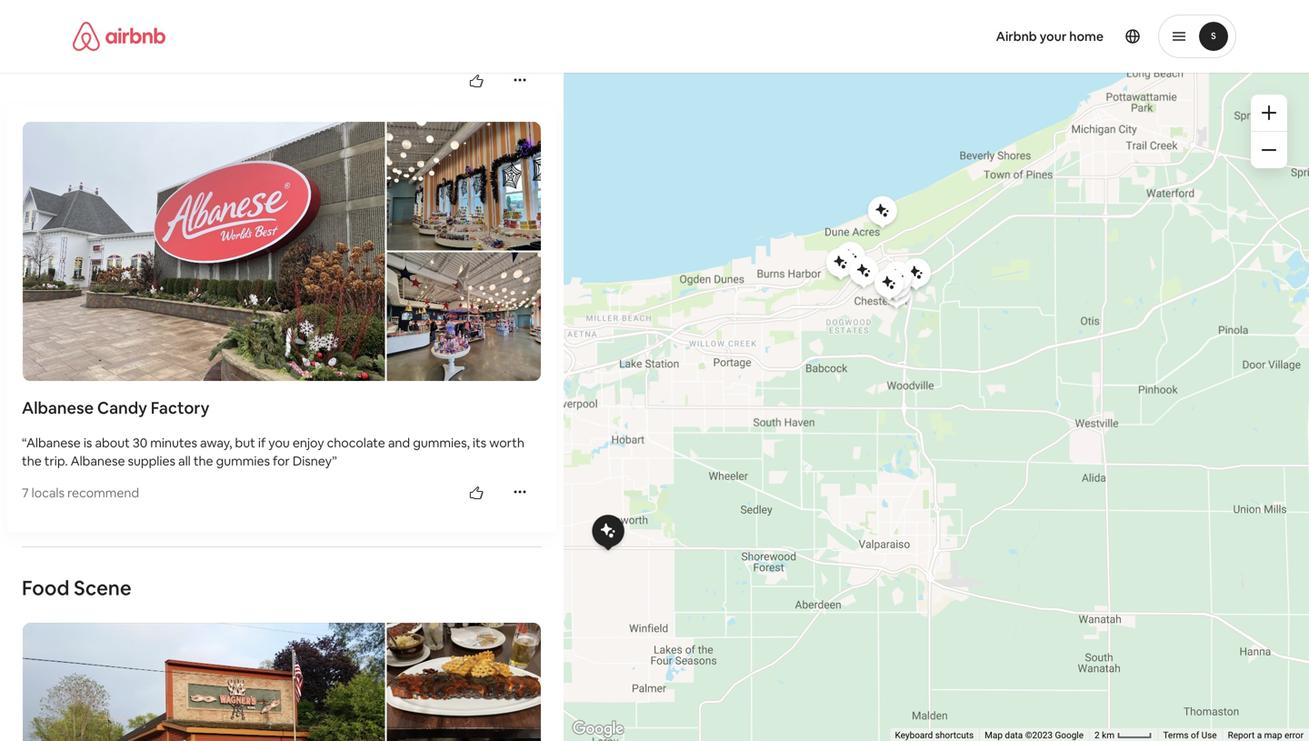 Task type: describe. For each thing, give the bounding box(es) containing it.
map region
[[485, 16, 1310, 741]]

away,
[[200, 435, 232, 451]]

food
[[22, 575, 70, 601]]

google image
[[569, 718, 629, 741]]

albanese candy factory
[[22, 397, 210, 419]]

keyboard
[[896, 730, 934, 741]]

mark as helpful, albanese candy factory image
[[469, 486, 484, 501]]

your
[[1040, 28, 1067, 45]]

all
[[178, 453, 191, 469]]

worth
[[490, 435, 525, 451]]

supplies
[[128, 453, 176, 469]]

keyboard shortcuts
[[896, 730, 974, 741]]

terms of use link
[[1164, 730, 1218, 741]]

report a map error link
[[1229, 730, 1304, 741]]

albanese candy factory link
[[22, 397, 542, 419]]

and
[[388, 435, 410, 451]]

disney
[[293, 453, 332, 469]]

candy
[[97, 397, 147, 419]]

albanese for albanese candy factory
[[22, 397, 94, 419]]

for
[[273, 453, 290, 469]]

more options, bailly homestead image
[[513, 73, 528, 87]]

profile element
[[677, 0, 1237, 73]]

zoom in image
[[1263, 106, 1277, 120]]

chocolate
[[327, 435, 385, 451]]

zoom out image
[[1263, 143, 1277, 157]]

keyboard shortcuts button
[[896, 729, 974, 741]]

about
[[95, 435, 130, 451]]

use
[[1202, 730, 1218, 741]]

albanese is about 30 minutes away, but if you enjoy chocolate and gummies, its worth the trip. albanese supplies all the gummies for disney
[[22, 435, 525, 469]]

2 km
[[1095, 730, 1117, 741]]

more options, albanese candy factory image
[[513, 485, 528, 499]]

2 the from the left
[[194, 453, 213, 469]]

albanese for albanese is about 30 minutes away, but if you enjoy chocolate and gummies, its worth the trip. albanese supplies all the gummies for disney
[[26, 435, 81, 451]]

terms
[[1164, 730, 1189, 741]]

airbnb your home link
[[986, 17, 1115, 55]]

gummies,
[[413, 435, 470, 451]]

mark as helpful, bailly homestead image
[[469, 74, 484, 89]]

home
[[1070, 28, 1104, 45]]

airbnb your home
[[997, 28, 1104, 45]]

2 vertical spatial albanese
[[71, 453, 125, 469]]

7 locals recommend
[[22, 485, 139, 501]]

map
[[985, 730, 1003, 741]]

you
[[269, 435, 290, 451]]



Task type: vqa. For each thing, say whether or not it's contained in the screenshot.
WORK?
no



Task type: locate. For each thing, give the bounding box(es) containing it.
the left trip.
[[22, 453, 42, 469]]

the
[[22, 453, 42, 469], [194, 453, 213, 469]]

locals
[[32, 485, 65, 501]]

data
[[1006, 730, 1024, 741]]

is
[[84, 435, 92, 451]]

albanese down is
[[71, 453, 125, 469]]

2 km button
[[1090, 729, 1158, 741]]

trip.
[[44, 453, 68, 469]]

©2023
[[1026, 730, 1053, 741]]

shortcuts
[[936, 730, 974, 741]]

its
[[473, 435, 487, 451]]

1 vertical spatial albanese
[[26, 435, 81, 451]]

recommend
[[67, 485, 139, 501]]

0 vertical spatial albanese
[[22, 397, 94, 419]]

7
[[22, 485, 29, 501]]

google
[[1056, 730, 1084, 741]]

albanese
[[22, 397, 94, 419], [26, 435, 81, 451], [71, 453, 125, 469]]

enjoy
[[293, 435, 324, 451]]

km
[[1103, 730, 1115, 741]]

report a map error
[[1229, 730, 1304, 741]]

but
[[235, 435, 255, 451]]

albanese up is
[[22, 397, 94, 419]]

food scene
[[22, 575, 132, 601]]

0 horizontal spatial the
[[22, 453, 42, 469]]

albanese up trip.
[[26, 435, 81, 451]]

airbnb
[[997, 28, 1038, 45]]

of
[[1192, 730, 1200, 741]]

factory
[[151, 397, 210, 419]]

map
[[1265, 730, 1283, 741]]

a
[[1258, 730, 1263, 741]]

30
[[133, 435, 148, 451]]

terms of use
[[1164, 730, 1218, 741]]

if
[[258, 435, 266, 451]]

error
[[1285, 730, 1304, 741]]

gummies
[[216, 453, 270, 469]]

scene
[[74, 575, 132, 601]]

1 horizontal spatial the
[[194, 453, 213, 469]]

the right all at the left bottom
[[194, 453, 213, 469]]

map data ©2023 google
[[985, 730, 1084, 741]]

1 the from the left
[[22, 453, 42, 469]]

2
[[1095, 730, 1100, 741]]

report
[[1229, 730, 1256, 741]]

minutes
[[150, 435, 197, 451]]



